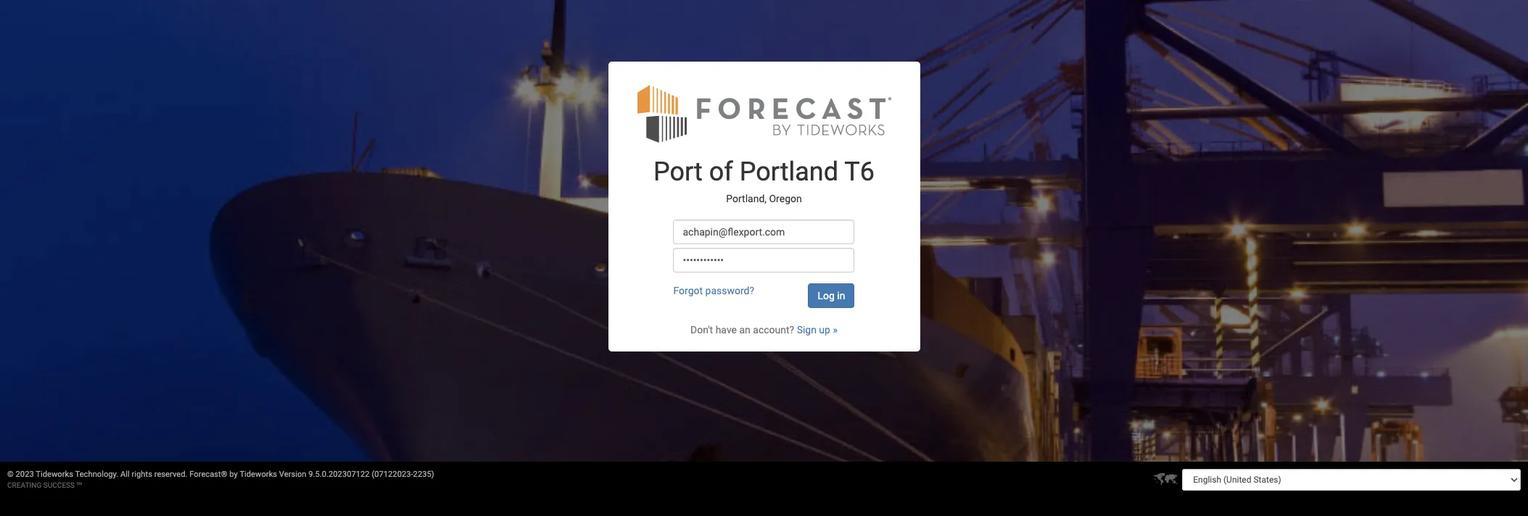 Task type: vqa. For each thing, say whether or not it's contained in the screenshot.
Password password field
yes



Task type: describe. For each thing, give the bounding box(es) containing it.
port
[[654, 157, 703, 187]]

(07122023-
[[372, 470, 413, 480]]

℠
[[77, 482, 82, 490]]

t6
[[845, 157, 875, 187]]

an
[[740, 324, 751, 336]]

account?
[[753, 324, 795, 336]]

up
[[820, 324, 831, 336]]

log
[[818, 290, 835, 302]]

9.5.0.202307122
[[309, 470, 370, 480]]

port of portland t6 portland, oregon
[[654, 157, 875, 205]]

©
[[7, 470, 14, 480]]

success
[[43, 482, 75, 490]]

»
[[833, 324, 838, 336]]

in
[[838, 290, 846, 302]]

forecast® by tideworks image
[[637, 83, 891, 144]]

portland
[[740, 157, 839, 187]]

forgot password? log in
[[674, 285, 846, 302]]

by
[[230, 470, 238, 480]]

don't
[[691, 324, 713, 336]]

Email or username text field
[[674, 220, 855, 244]]

all
[[120, 470, 130, 480]]

oregon
[[770, 193, 802, 205]]

rights
[[132, 470, 152, 480]]

reserved.
[[154, 470, 188, 480]]



Task type: locate. For each thing, give the bounding box(es) containing it.
forgot
[[674, 285, 703, 297]]

of
[[710, 157, 733, 187]]

0 horizontal spatial tideworks
[[36, 470, 73, 480]]

tideworks up success
[[36, 470, 73, 480]]

creating
[[7, 482, 42, 490]]

tideworks
[[36, 470, 73, 480], [240, 470, 277, 480]]

don't have an account? sign up »
[[691, 324, 838, 336]]

have
[[716, 324, 737, 336]]

technology.
[[75, 470, 118, 480]]

sign
[[797, 324, 817, 336]]

forgot password? link
[[674, 285, 755, 297]]

forecast®
[[190, 470, 228, 480]]

log in button
[[809, 284, 855, 308]]

portland,
[[727, 193, 767, 205]]

1 horizontal spatial tideworks
[[240, 470, 277, 480]]

2 tideworks from the left
[[240, 470, 277, 480]]

Password password field
[[674, 248, 855, 273]]

2235)
[[413, 470, 434, 480]]

tideworks right by
[[240, 470, 277, 480]]

password?
[[706, 285, 755, 297]]

version
[[279, 470, 307, 480]]

2023
[[16, 470, 34, 480]]

1 tideworks from the left
[[36, 470, 73, 480]]

sign up » link
[[797, 324, 838, 336]]

© 2023 tideworks technology. all rights reserved. forecast® by tideworks version 9.5.0.202307122 (07122023-2235) creating success ℠
[[7, 470, 434, 490]]



